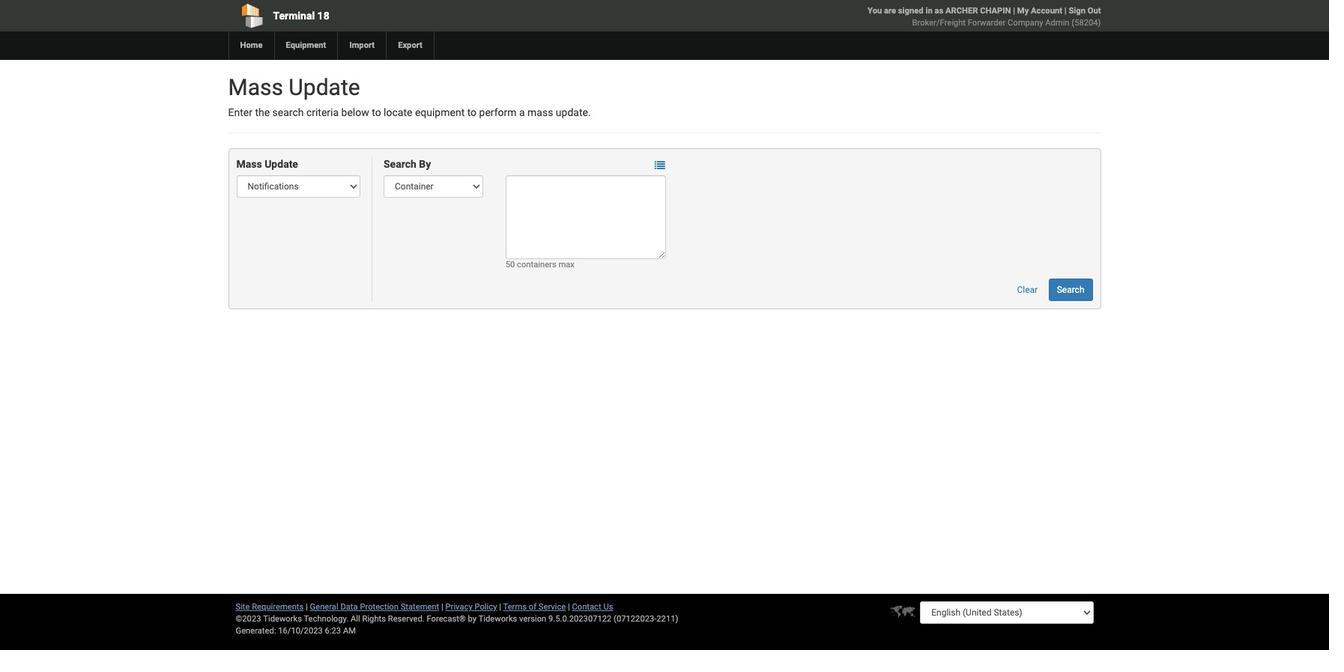 Task type: locate. For each thing, give the bounding box(es) containing it.
search for search by
[[384, 158, 417, 170]]

you are signed in as archer chapin | my account | sign out broker/freight forwarder company admin (58204)
[[868, 6, 1102, 28]]

general data protection statement link
[[310, 603, 439, 612]]

update for mass update enter the search criteria below to locate equipment to perform a mass update.
[[289, 74, 360, 100]]

None text field
[[506, 176, 666, 260]]

mass up the
[[228, 74, 283, 100]]

terminal 18
[[273, 10, 330, 22]]

are
[[885, 6, 897, 16]]

version
[[520, 615, 547, 624]]

mass
[[228, 74, 283, 100], [236, 158, 262, 170]]

0 horizontal spatial to
[[372, 106, 381, 118]]

| up 9.5.0.202307122
[[568, 603, 570, 612]]

service
[[539, 603, 566, 612]]

to right below
[[372, 106, 381, 118]]

update
[[289, 74, 360, 100], [265, 158, 298, 170]]

6:23
[[325, 627, 341, 636]]

1 horizontal spatial to
[[467, 106, 477, 118]]

as
[[935, 6, 944, 16]]

to
[[372, 106, 381, 118], [467, 106, 477, 118]]

reserved.
[[388, 615, 425, 624]]

terms of service link
[[503, 603, 566, 612]]

statement
[[401, 603, 439, 612]]

tideworks
[[479, 615, 517, 624]]

0 vertical spatial search
[[384, 158, 417, 170]]

of
[[529, 603, 537, 612]]

search left by
[[384, 158, 417, 170]]

mass inside mass update enter the search criteria below to locate equipment to perform a mass update.
[[228, 74, 283, 100]]

perform
[[479, 106, 517, 118]]

search
[[384, 158, 417, 170], [1057, 285, 1085, 296]]

contact
[[572, 603, 602, 612]]

1 horizontal spatial search
[[1057, 285, 1085, 296]]

0 horizontal spatial search
[[384, 158, 417, 170]]

containers
[[517, 260, 557, 270]]

to left perform
[[467, 106, 477, 118]]

update inside mass update enter the search criteria below to locate equipment to perform a mass update.
[[289, 74, 360, 100]]

©2023 tideworks
[[236, 615, 302, 624]]

site
[[236, 603, 250, 612]]

50 containers max
[[506, 260, 575, 270]]

search right 'clear' button
[[1057, 285, 1085, 296]]

account
[[1031, 6, 1063, 16]]

terminal
[[273, 10, 315, 22]]

admin
[[1046, 18, 1070, 28]]

terminal 18 link
[[228, 0, 579, 31]]

data
[[341, 603, 358, 612]]

export link
[[386, 31, 434, 60]]

mass update
[[236, 158, 298, 170]]

equipment
[[415, 106, 465, 118]]

technology.
[[304, 615, 349, 624]]

all
[[351, 615, 360, 624]]

you
[[868, 6, 882, 16]]

|
[[1014, 6, 1016, 16], [1065, 6, 1067, 16], [306, 603, 308, 612], [442, 603, 444, 612], [499, 603, 501, 612], [568, 603, 570, 612]]

1 to from the left
[[372, 106, 381, 118]]

import
[[350, 40, 375, 50]]

search
[[272, 106, 304, 118]]

export
[[398, 40, 423, 50]]

equipment
[[286, 40, 326, 50]]

1 vertical spatial search
[[1057, 285, 1085, 296]]

0 vertical spatial mass
[[228, 74, 283, 100]]

update up criteria
[[289, 74, 360, 100]]

1 vertical spatial mass
[[236, 158, 262, 170]]

site requirements | general data protection statement | privacy policy | terms of service | contact us ©2023 tideworks technology. all rights reserved. forecast® by tideworks version 9.5.0.202307122 (07122023-2211) generated: 16/10/2023 6:23 am
[[236, 603, 679, 636]]

| left my
[[1014, 6, 1016, 16]]

home link
[[228, 31, 274, 60]]

| left general
[[306, 603, 308, 612]]

sign out link
[[1069, 6, 1102, 16]]

sign
[[1069, 6, 1086, 16]]

0 vertical spatial update
[[289, 74, 360, 100]]

mass update enter the search criteria below to locate equipment to perform a mass update.
[[228, 74, 591, 118]]

general
[[310, 603, 339, 612]]

search for search
[[1057, 285, 1085, 296]]

by
[[419, 158, 431, 170]]

the
[[255, 106, 270, 118]]

out
[[1088, 6, 1102, 16]]

update.
[[556, 106, 591, 118]]

update down search
[[265, 158, 298, 170]]

mass down enter
[[236, 158, 262, 170]]

1 vertical spatial update
[[265, 158, 298, 170]]

search inside button
[[1057, 285, 1085, 296]]

18
[[318, 10, 330, 22]]



Task type: describe. For each thing, give the bounding box(es) containing it.
a
[[519, 106, 525, 118]]

requirements
[[252, 603, 304, 612]]

equipment link
[[274, 31, 338, 60]]

2211)
[[657, 615, 679, 624]]

am
[[343, 627, 356, 636]]

generated:
[[236, 627, 276, 636]]

| up forecast®
[[442, 603, 444, 612]]

9.5.0.202307122
[[549, 615, 612, 624]]

broker/freight
[[913, 18, 966, 28]]

| left sign
[[1065, 6, 1067, 16]]

my
[[1018, 6, 1029, 16]]

chapin
[[981, 6, 1012, 16]]

clear
[[1018, 285, 1038, 296]]

enter
[[228, 106, 253, 118]]

50
[[506, 260, 515, 270]]

below
[[341, 106, 369, 118]]

criteria
[[306, 106, 339, 118]]

terms
[[503, 603, 527, 612]]

archer
[[946, 6, 978, 16]]

max
[[559, 260, 575, 270]]

by
[[468, 615, 477, 624]]

clear button
[[1009, 279, 1047, 302]]

home
[[240, 40, 263, 50]]

policy
[[475, 603, 497, 612]]

signed
[[899, 6, 924, 16]]

forwarder
[[968, 18, 1006, 28]]

mass for mass update enter the search criteria below to locate equipment to perform a mass update.
[[228, 74, 283, 100]]

locate
[[384, 106, 413, 118]]

(07122023-
[[614, 615, 657, 624]]

(58204)
[[1072, 18, 1102, 28]]

privacy policy link
[[446, 603, 497, 612]]

protection
[[360, 603, 399, 612]]

show list image
[[655, 160, 666, 171]]

import link
[[338, 31, 386, 60]]

mass for mass update
[[236, 158, 262, 170]]

16/10/2023
[[278, 627, 323, 636]]

privacy
[[446, 603, 473, 612]]

mass
[[528, 106, 553, 118]]

rights
[[362, 615, 386, 624]]

2 to from the left
[[467, 106, 477, 118]]

contact us link
[[572, 603, 614, 612]]

in
[[926, 6, 933, 16]]

| up the tideworks at the bottom
[[499, 603, 501, 612]]

search button
[[1049, 279, 1093, 302]]

update for mass update
[[265, 158, 298, 170]]

company
[[1008, 18, 1044, 28]]

us
[[604, 603, 614, 612]]

my account link
[[1018, 6, 1063, 16]]

site requirements link
[[236, 603, 304, 612]]

forecast®
[[427, 615, 466, 624]]

search by
[[384, 158, 431, 170]]



Task type: vqa. For each thing, say whether or not it's contained in the screenshot.
(58204) at the top of page
yes



